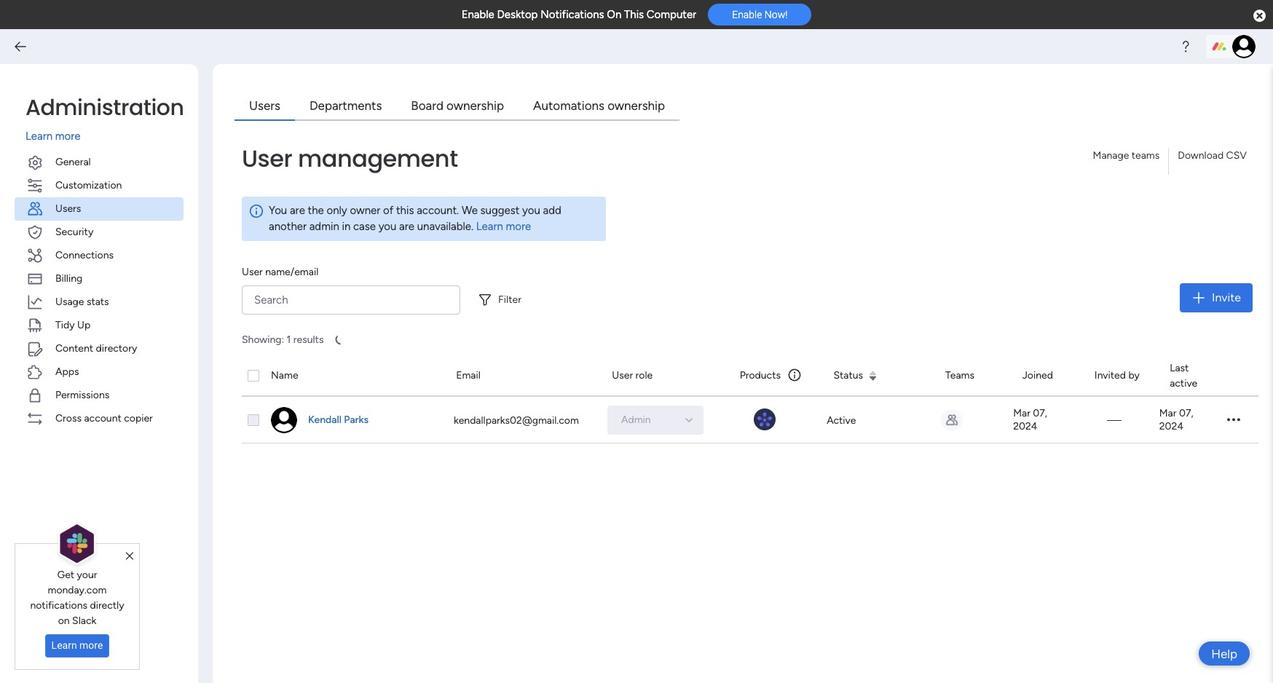 Task type: vqa. For each thing, say whether or not it's contained in the screenshot.
v2 ellipsis image
yes



Task type: locate. For each thing, give the bounding box(es) containing it.
kendall parks image
[[1233, 35, 1256, 58], [271, 407, 297, 433]]

1 mar from the left
[[1013, 407, 1031, 419]]

0 horizontal spatial enable
[[462, 8, 495, 21]]

1 vertical spatial are
[[399, 220, 415, 233]]

this
[[624, 8, 644, 21]]

are left the
[[290, 204, 305, 217]]

you down of
[[379, 220, 397, 233]]

status
[[834, 369, 863, 382]]

mar
[[1013, 407, 1031, 419], [1160, 407, 1177, 419]]

learn inside button
[[51, 640, 77, 651]]

security
[[55, 225, 93, 238]]

mar 07, 2024 down active
[[1160, 407, 1194, 432]]

manage teams button
[[1087, 144, 1166, 167]]

1 vertical spatial learn
[[476, 220, 503, 233]]

1 horizontal spatial users
[[249, 98, 280, 113]]

desktop
[[497, 8, 538, 21]]

learn
[[25, 130, 53, 143], [476, 220, 503, 233], [51, 640, 77, 651]]

in
[[342, 220, 351, 233]]

you
[[522, 204, 540, 217], [379, 220, 397, 233]]

learn more link down the administration
[[25, 128, 184, 145]]

enable for enable now!
[[732, 9, 762, 21]]

0 horizontal spatial users
[[55, 202, 81, 215]]

notifications
[[541, 8, 604, 21]]

user management
[[242, 142, 458, 174]]

more inside button
[[79, 640, 103, 651]]

learn down the administration
[[25, 130, 53, 143]]

learn for learn more button
[[51, 640, 77, 651]]

0 horizontal spatial you
[[379, 220, 397, 233]]

enable inside enable now! button
[[732, 9, 762, 21]]

07, down joined
[[1033, 407, 1048, 419]]

2 07, from the left
[[1179, 407, 1194, 419]]

1 horizontal spatial mar 07, 2024
[[1160, 407, 1194, 432]]

2 vertical spatial user
[[612, 369, 633, 382]]

0 horizontal spatial mar
[[1013, 407, 1031, 419]]

learn more inside button
[[51, 640, 103, 651]]

0 vertical spatial learn more link
[[25, 128, 184, 145]]

1 horizontal spatial learn more
[[476, 220, 531, 233]]

0 horizontal spatial learn more
[[51, 640, 103, 651]]

1 horizontal spatial kendall parks image
[[1233, 35, 1256, 58]]

ownership inside board ownership link
[[447, 98, 504, 113]]

owner
[[350, 204, 381, 217]]

1 ownership from the left
[[447, 98, 504, 113]]

1 vertical spatial learn more
[[51, 640, 103, 651]]

automations ownership
[[533, 98, 665, 113]]

mar down joined
[[1013, 407, 1031, 419]]

users link
[[235, 93, 295, 121]]

1 horizontal spatial you
[[522, 204, 540, 217]]

2 ownership from the left
[[608, 98, 665, 113]]

1 horizontal spatial mar
[[1160, 407, 1177, 419]]

1 vertical spatial users
[[55, 202, 81, 215]]

0 horizontal spatial 2024
[[1013, 420, 1038, 432]]

admin
[[309, 220, 339, 233]]

connections
[[55, 249, 114, 261]]

download csv
[[1178, 149, 1247, 161]]

2 vertical spatial more
[[79, 640, 103, 651]]

enable left now! in the top of the page
[[732, 9, 762, 21]]

are down the this
[[399, 220, 415, 233]]

1 horizontal spatial ownership
[[608, 98, 665, 113]]

content
[[55, 342, 93, 354]]

kendall parks image left kendall
[[271, 407, 297, 433]]

help image
[[1179, 39, 1193, 54]]

get your monday.com notifications directly on slack
[[30, 569, 124, 627]]

more down slack
[[79, 640, 103, 651]]

user left role
[[612, 369, 633, 382]]

user role
[[612, 369, 653, 382]]

user
[[242, 142, 292, 174], [242, 266, 263, 278], [612, 369, 633, 382]]

2 mar from the left
[[1160, 407, 1177, 419]]

more for learn more button
[[79, 640, 103, 651]]

dapulse x slim image
[[126, 550, 133, 563]]

products
[[740, 369, 781, 382]]

07, down active
[[1179, 407, 1194, 419]]

2024
[[1013, 420, 1038, 432], [1160, 420, 1184, 432]]

more down 'suggest'
[[506, 220, 531, 233]]

add
[[543, 204, 562, 217]]

0 horizontal spatial are
[[290, 204, 305, 217]]

users inside "link"
[[249, 98, 280, 113]]

2024 down joined
[[1013, 420, 1038, 432]]

learn more for learn more button
[[51, 640, 103, 651]]

1 horizontal spatial 07,
[[1179, 407, 1194, 419]]

departments
[[310, 98, 382, 113]]

computer
[[647, 8, 697, 21]]

learn down 'suggest'
[[476, 220, 503, 233]]

automations
[[533, 98, 605, 113]]

ownership inside automations ownership link
[[608, 98, 665, 113]]

help
[[1212, 647, 1238, 661]]

user for user role
[[612, 369, 633, 382]]

1 vertical spatial learn more link
[[476, 220, 531, 233]]

case
[[353, 220, 376, 233]]

tidy
[[55, 319, 75, 331]]

1 row from the top
[[242, 356, 1259, 397]]

mar 07, 2024 down joined
[[1013, 407, 1048, 432]]

kendall
[[308, 413, 342, 426]]

your
[[77, 569, 97, 581]]

row
[[242, 356, 1259, 397], [242, 397, 1259, 443]]

ownership for board ownership
[[447, 98, 504, 113]]

1 horizontal spatial learn more link
[[476, 220, 531, 233]]

loading image
[[333, 332, 349, 347]]

by
[[1129, 369, 1140, 382]]

1 2024 from the left
[[1013, 420, 1038, 432]]

automations ownership link
[[519, 93, 680, 121]]

user for user name/email
[[242, 266, 263, 278]]

users
[[249, 98, 280, 113], [55, 202, 81, 215]]

learn more down 'suggest'
[[476, 220, 531, 233]]

1 vertical spatial user
[[242, 266, 263, 278]]

kendall parks link
[[306, 413, 371, 427]]

0 horizontal spatial ownership
[[447, 98, 504, 113]]

add or edit team image
[[941, 409, 963, 431]]

user for user management
[[242, 142, 292, 174]]

learn more
[[476, 220, 531, 233], [51, 640, 103, 651]]

0 horizontal spatial 07,
[[1033, 407, 1048, 419]]

learn inside administration learn more
[[25, 130, 53, 143]]

0 vertical spatial learn more
[[476, 220, 531, 233]]

2 row from the top
[[242, 397, 1259, 443]]

0 horizontal spatial learn more link
[[25, 128, 184, 145]]

enable left desktop
[[462, 8, 495, 21]]

kendallparks02@gmail.com
[[454, 414, 579, 426]]

slack
[[72, 615, 96, 627]]

more
[[55, 130, 81, 143], [506, 220, 531, 233], [79, 640, 103, 651]]

1 horizontal spatial 2024
[[1160, 420, 1184, 432]]

0 vertical spatial learn
[[25, 130, 53, 143]]

2 vertical spatial learn
[[51, 640, 77, 651]]

learn for the rightmost the learn more link
[[476, 220, 503, 233]]

0 vertical spatial user
[[242, 142, 292, 174]]

now!
[[765, 9, 788, 21]]

1 vertical spatial more
[[506, 220, 531, 233]]

learn down on at the left of page
[[51, 640, 77, 651]]

mar 07, 2024
[[1013, 407, 1048, 432], [1160, 407, 1194, 432]]

1 vertical spatial kendall parks image
[[271, 407, 297, 433]]

results
[[293, 333, 324, 346]]

alert
[[333, 332, 349, 347]]

07,
[[1033, 407, 1048, 419], [1179, 407, 1194, 419]]

1 horizontal spatial enable
[[732, 9, 762, 21]]

1 mar 07, 2024 from the left
[[1013, 407, 1048, 432]]

name
[[271, 369, 298, 382]]

0 horizontal spatial mar 07, 2024
[[1013, 407, 1048, 432]]

learn more link
[[25, 128, 184, 145], [476, 220, 531, 233]]

user left name/email
[[242, 266, 263, 278]]

management
[[298, 142, 458, 174]]

help button
[[1199, 642, 1250, 666]]

kendall parks image down dapulse close icon
[[1233, 35, 1256, 58]]

more up general
[[55, 130, 81, 143]]

row containing last active
[[242, 356, 1259, 397]]

0 vertical spatial more
[[55, 130, 81, 143]]

user down users "link"
[[242, 142, 292, 174]]

mar down active
[[1160, 407, 1177, 419]]

ownership right automations
[[608, 98, 665, 113]]

grid
[[242, 356, 1259, 669]]

user inside row
[[612, 369, 633, 382]]

the
[[308, 204, 324, 217]]

0 vertical spatial users
[[249, 98, 280, 113]]

you left add
[[522, 204, 540, 217]]

1 horizontal spatial are
[[399, 220, 415, 233]]

learn more link down 'suggest'
[[476, 220, 531, 233]]

teams
[[1132, 149, 1160, 161]]

1 vertical spatial you
[[379, 220, 397, 233]]

2024 down active
[[1160, 420, 1184, 432]]

email
[[456, 369, 481, 382]]

role
[[636, 369, 653, 382]]

learn more down slack
[[51, 640, 103, 651]]

0 horizontal spatial kendall parks image
[[271, 407, 297, 433]]

only
[[327, 204, 347, 217]]

monday.com
[[48, 584, 107, 597]]

board
[[411, 98, 444, 113]]

ownership right board
[[447, 98, 504, 113]]



Task type: describe. For each thing, give the bounding box(es) containing it.
download
[[1178, 149, 1224, 161]]

manage
[[1093, 149, 1129, 161]]

joined
[[1023, 369, 1053, 382]]

filter
[[498, 294, 522, 306]]

enable desktop notifications on this computer
[[462, 8, 697, 21]]

admin
[[622, 413, 651, 426]]

learn more for the rightmost the learn more link
[[476, 220, 531, 233]]

departments link
[[295, 93, 397, 121]]

parks
[[344, 413, 369, 426]]

csv
[[1227, 149, 1247, 161]]

get
[[57, 569, 74, 581]]

last
[[1170, 362, 1189, 374]]

unavailable.
[[417, 220, 474, 233]]

last active
[[1170, 362, 1198, 389]]

invite
[[1212, 291, 1241, 305]]

v2 ellipsis image
[[1228, 413, 1241, 427]]

2 mar 07, 2024 from the left
[[1160, 407, 1194, 432]]

enable now! button
[[708, 4, 812, 26]]

teams
[[946, 369, 975, 382]]

cross
[[55, 412, 82, 424]]

apps
[[55, 365, 79, 378]]

another
[[269, 220, 307, 233]]

you
[[269, 204, 287, 217]]

customization
[[55, 179, 122, 191]]

invite button
[[1180, 283, 1253, 313]]

copier
[[124, 412, 153, 424]]

more inside administration learn more
[[55, 130, 81, 143]]

invited by
[[1095, 369, 1140, 382]]

dapulse close image
[[1254, 9, 1266, 23]]

user name/email
[[242, 266, 319, 278]]

of
[[383, 204, 394, 217]]

tidy up
[[55, 319, 90, 331]]

directory
[[96, 342, 137, 354]]

account
[[84, 412, 121, 424]]

board ownership link
[[397, 93, 519, 121]]

back to workspace image
[[13, 39, 28, 54]]

up
[[77, 319, 90, 331]]

general
[[55, 156, 91, 168]]

permissions
[[55, 389, 109, 401]]

board ownership
[[411, 98, 504, 113]]

usage
[[55, 295, 84, 308]]

stats
[[87, 295, 109, 308]]

enable for enable desktop notifications on this computer
[[462, 8, 495, 21]]

active
[[827, 414, 856, 426]]

0 vertical spatial you
[[522, 204, 540, 217]]

download csv button
[[1172, 144, 1253, 167]]

name/email
[[265, 266, 319, 278]]

1
[[287, 333, 291, 346]]

1 07, from the left
[[1033, 407, 1048, 419]]

grid containing last active
[[242, 356, 1259, 669]]

administration learn more
[[25, 92, 184, 143]]

showing: 1 results
[[242, 333, 324, 346]]

account.
[[417, 204, 459, 217]]

suggest
[[481, 204, 520, 217]]

you are the only owner of this account. we suggest you add another admin in case you are unavailable.
[[269, 204, 562, 233]]

2 2024 from the left
[[1160, 420, 1184, 432]]

ownership for automations ownership
[[608, 98, 665, 113]]

Search text field
[[242, 285, 460, 314]]

0 vertical spatial are
[[290, 204, 305, 217]]

0 vertical spatial kendall parks image
[[1233, 35, 1256, 58]]

on
[[58, 615, 70, 627]]

manage teams
[[1093, 149, 1160, 161]]

row containing mar 07, 2024
[[242, 397, 1259, 443]]

directly
[[90, 599, 124, 612]]

cross account copier
[[55, 412, 153, 424]]

showing:
[[242, 333, 284, 346]]

kendall parks
[[308, 413, 369, 426]]

billing
[[55, 272, 82, 284]]

active
[[1170, 377, 1198, 389]]

notifications
[[30, 599, 87, 612]]

we
[[462, 204, 478, 217]]

enable now!
[[732, 9, 788, 21]]

filter button
[[475, 286, 530, 315]]

usage stats
[[55, 295, 109, 308]]

on
[[607, 8, 622, 21]]

kendall parks image inside row
[[271, 407, 297, 433]]

invited
[[1095, 369, 1126, 382]]

administration
[[25, 92, 184, 123]]

more for the rightmost the learn more link
[[506, 220, 531, 233]]

content directory
[[55, 342, 137, 354]]

this
[[396, 204, 414, 217]]

learn more button
[[45, 634, 110, 658]]



